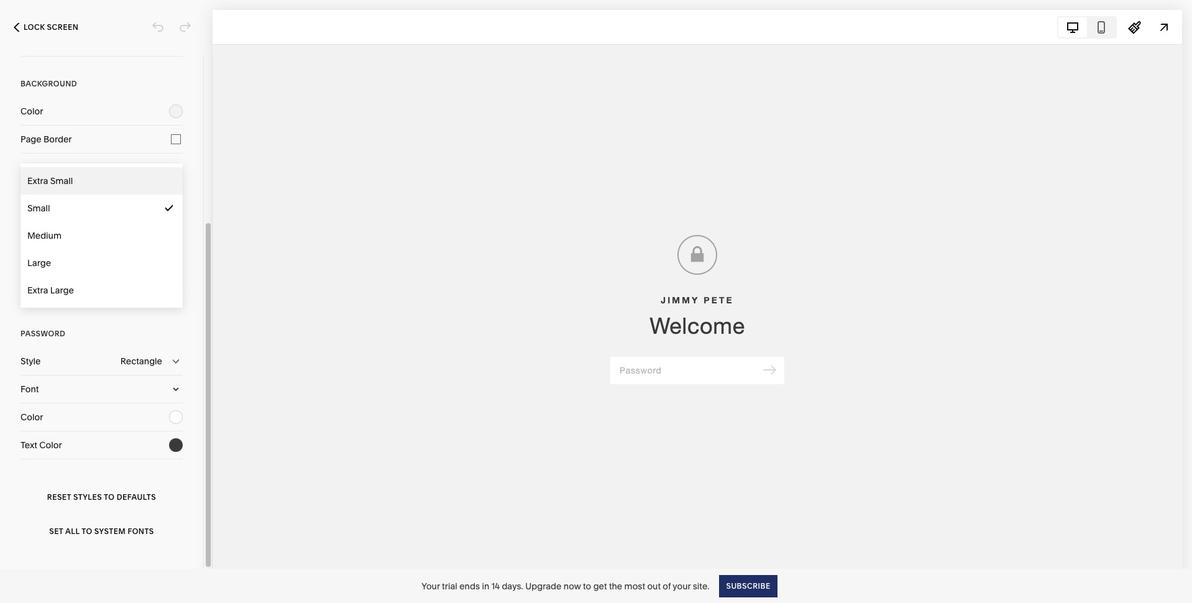 Task type: vqa. For each thing, say whether or not it's contained in the screenshot.
tab list
yes



Task type: describe. For each thing, give the bounding box(es) containing it.
1 vertical spatial small
[[27, 203, 50, 214]]

your trial ends in 14 days. upgrade now to get the most out of your site.
[[422, 581, 710, 592]]

1 color button from the top
[[21, 98, 183, 125]]

password
[[21, 329, 65, 338]]

set all to system fonts
[[49, 526, 154, 536]]

reset
[[47, 492, 71, 502]]

text
[[21, 440, 37, 451]]

medium
[[27, 230, 62, 241]]

out
[[648, 581, 661, 592]]

0 vertical spatial small
[[50, 175, 73, 187]]

extra for extra small
[[27, 175, 48, 187]]

styles
[[73, 492, 102, 502]]

1 vertical spatial large
[[50, 285, 74, 296]]

defaults
[[117, 492, 156, 502]]

reset styles to defaults
[[47, 492, 156, 502]]

14
[[492, 581, 500, 592]]

color for third color "button"
[[21, 412, 43, 423]]

text color
[[21, 440, 62, 451]]

0 vertical spatial large
[[27, 257, 51, 269]]

lock screen button
[[0, 14, 92, 41]]

now
[[564, 581, 581, 592]]

extra small
[[27, 175, 73, 187]]

font button
[[21, 376, 183, 403]]

upgrade
[[526, 581, 562, 592]]

in
[[482, 581, 490, 592]]

ends
[[460, 581, 480, 592]]

set all to system fonts button
[[21, 514, 183, 549]]

size button
[[21, 195, 183, 222]]

trial
[[442, 581, 458, 592]]



Task type: locate. For each thing, give the bounding box(es) containing it.
to inside reset styles to defaults button
[[104, 492, 115, 502]]

site.
[[693, 581, 710, 592]]

to inside set all to system fonts button
[[82, 526, 92, 536]]

to left get
[[583, 581, 592, 592]]

lock screen
[[24, 22, 79, 32]]

list box containing extra small
[[21, 167, 183, 304]]

tab list
[[1059, 17, 1116, 37]]

color for second color "button" from the bottom
[[21, 287, 43, 298]]

reset styles to defaults button
[[21, 480, 183, 514]]

screen
[[47, 22, 79, 32]]

days.
[[502, 581, 524, 592]]

of
[[663, 581, 671, 592]]

0 horizontal spatial to
[[82, 526, 92, 536]]

page
[[21, 134, 41, 145]]

your
[[422, 581, 440, 592]]

2 color button from the top
[[21, 279, 183, 306]]

lock left screen
[[24, 22, 45, 32]]

to right styles
[[104, 492, 115, 502]]

system
[[94, 526, 126, 536]]

background
[[21, 79, 77, 88]]

color inside button
[[39, 440, 62, 451]]

border
[[44, 134, 72, 145]]

2 vertical spatial to
[[583, 581, 592, 592]]

0 vertical spatial color button
[[21, 98, 183, 125]]

3 color button from the top
[[21, 404, 183, 431]]

extra
[[27, 175, 48, 187], [27, 285, 48, 296]]

0 vertical spatial extra
[[27, 175, 48, 187]]

page border
[[21, 134, 72, 145]]

small down border
[[50, 175, 73, 187]]

fonts
[[128, 526, 154, 536]]

2 horizontal spatial to
[[583, 581, 592, 592]]

all
[[65, 526, 80, 536]]

0 vertical spatial lock
[[24, 22, 45, 32]]

your
[[673, 581, 691, 592]]

small up medium
[[27, 203, 50, 214]]

text color button
[[21, 432, 183, 459]]

extra large
[[27, 285, 74, 296]]

color
[[21, 106, 43, 117], [21, 287, 43, 298], [21, 412, 43, 423], [39, 440, 62, 451]]

large up password at the bottom of the page
[[50, 285, 74, 296]]

0 vertical spatial to
[[104, 492, 115, 502]]

lock for lock screen
[[24, 22, 45, 32]]

get
[[594, 581, 607, 592]]

color down font
[[21, 412, 43, 423]]

color for 1st color "button" from the top
[[21, 106, 43, 117]]

1 vertical spatial extra
[[27, 285, 48, 296]]

color up password at the bottom of the page
[[21, 287, 43, 298]]

lock for lock
[[21, 176, 42, 185]]

lock
[[24, 22, 45, 32], [21, 176, 42, 185]]

extra up size
[[27, 175, 48, 187]]

color button
[[21, 98, 183, 125], [21, 279, 183, 306], [21, 404, 183, 431]]

lock inside "button"
[[24, 22, 45, 32]]

size
[[21, 203, 37, 214]]

small
[[50, 175, 73, 187], [27, 203, 50, 214]]

1 horizontal spatial to
[[104, 492, 115, 502]]

the
[[609, 581, 623, 592]]

to for styles
[[104, 492, 115, 502]]

to right all
[[82, 526, 92, 536]]

2 extra from the top
[[27, 285, 48, 296]]

font
[[21, 384, 39, 395]]

2 vertical spatial color button
[[21, 404, 183, 431]]

1 vertical spatial to
[[82, 526, 92, 536]]

color right text
[[39, 440, 62, 451]]

to
[[104, 492, 115, 502], [82, 526, 92, 536], [583, 581, 592, 592]]

large
[[27, 257, 51, 269], [50, 285, 74, 296]]

1 vertical spatial lock
[[21, 176, 42, 185]]

set
[[49, 526, 63, 536]]

large down medium
[[27, 257, 51, 269]]

list box
[[21, 167, 183, 304]]

color up page
[[21, 106, 43, 117]]

extra up password at the bottom of the page
[[27, 285, 48, 296]]

most
[[625, 581, 646, 592]]

1 vertical spatial color button
[[21, 279, 183, 306]]

to for all
[[82, 526, 92, 536]]

extra for extra large
[[27, 285, 48, 296]]

lock up size
[[21, 176, 42, 185]]

1 extra from the top
[[27, 175, 48, 187]]



